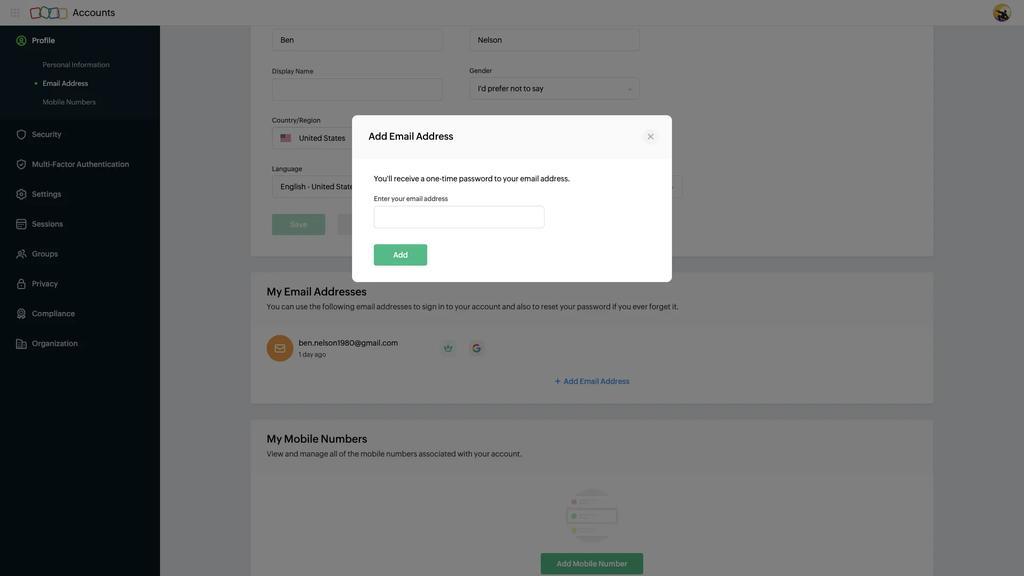 Task type: vqa. For each thing, say whether or not it's contained in the screenshot.
'COMPLIANCE'
yes



Task type: locate. For each thing, give the bounding box(es) containing it.
1 vertical spatial add email address
[[564, 377, 630, 386]]

add
[[369, 131, 388, 142], [393, 251, 408, 259], [564, 377, 579, 386], [557, 560, 572, 568]]

0 vertical spatial password
[[459, 175, 493, 183]]

password left if
[[577, 303, 611, 311]]

name right last
[[483, 18, 501, 26]]

email right following
[[356, 303, 375, 311]]

your
[[503, 175, 519, 183], [392, 195, 405, 203], [455, 303, 471, 311], [560, 303, 576, 311], [474, 450, 490, 458]]

mobile
[[284, 433, 319, 445], [573, 560, 597, 568]]

0 vertical spatial address
[[62, 80, 88, 88]]

my inside my email addresses you can use the following email addresses to sign in to your account and also to reset your password if you ever forget it.
[[267, 286, 282, 298]]

0 vertical spatial and
[[502, 303, 516, 311]]

add mobile number
[[557, 560, 628, 568]]

my mobile numbers view and manage all of the mobile numbers associated with your account.
[[267, 433, 522, 458]]

account.
[[492, 450, 522, 458]]

email address
[[43, 80, 88, 88]]

addresses
[[314, 286, 367, 298]]

all
[[330, 450, 338, 458]]

0 vertical spatial mobile
[[284, 433, 319, 445]]

compliance
[[32, 310, 75, 318]]

2 my from the top
[[267, 433, 282, 445]]

address
[[424, 195, 448, 203]]

the
[[310, 303, 321, 311], [348, 450, 359, 458]]

0 horizontal spatial mobile
[[284, 433, 319, 445]]

my up "view"
[[267, 433, 282, 445]]

enter your email address
[[374, 195, 448, 203]]

name left *
[[287, 18, 304, 26]]

can
[[281, 303, 294, 311]]

my up you
[[267, 286, 282, 298]]

0 vertical spatial email
[[520, 175, 539, 183]]

day
[[303, 351, 313, 359]]

1 horizontal spatial mobile
[[573, 560, 597, 568]]

1 horizontal spatial and
[[502, 303, 516, 311]]

2 horizontal spatial email
[[520, 175, 539, 183]]

you
[[619, 303, 632, 311]]

name right display
[[296, 68, 313, 75]]

save button
[[272, 214, 326, 235]]

the right of
[[348, 450, 359, 458]]

None text field
[[272, 29, 443, 51], [470, 29, 640, 51], [272, 29, 443, 51], [470, 29, 640, 51]]

1 horizontal spatial password
[[577, 303, 611, 311]]

email
[[520, 175, 539, 183], [406, 195, 423, 203], [356, 303, 375, 311]]

associated
[[419, 450, 456, 458]]

address
[[62, 80, 88, 88], [416, 131, 454, 142], [601, 377, 630, 386]]

you
[[267, 303, 280, 311]]

mobile up manage
[[284, 433, 319, 445]]

and inside my email addresses you can use the following email addresses to sign in to your account and also to reset your password if you ever forget it.
[[502, 303, 516, 311]]

email for addresses
[[356, 303, 375, 311]]

addresses
[[377, 303, 412, 311]]

1 horizontal spatial add email address
[[564, 377, 630, 386]]

1 vertical spatial mobile
[[573, 560, 597, 568]]

1 vertical spatial my
[[267, 433, 282, 445]]

name for last
[[483, 18, 501, 26]]

email inside my email addresses you can use the following email addresses to sign in to your account and also to reset your password if you ever forget it.
[[284, 286, 312, 298]]

last
[[470, 18, 482, 26]]

numbers
[[321, 433, 367, 445]]

name for display
[[296, 68, 313, 75]]

1 horizontal spatial email
[[406, 195, 423, 203]]

add mobile number button
[[541, 553, 644, 575]]

your right enter
[[392, 195, 405, 203]]

*
[[307, 18, 310, 26]]

the right use
[[310, 303, 321, 311]]

factor
[[52, 160, 75, 169]]

2 horizontal spatial address
[[601, 377, 630, 386]]

reset
[[541, 303, 559, 311]]

1 my from the top
[[267, 286, 282, 298]]

email left address
[[406, 195, 423, 203]]

to
[[495, 175, 502, 183], [414, 303, 421, 311], [446, 303, 453, 311], [533, 303, 540, 311]]

it.
[[672, 303, 679, 311]]

0 vertical spatial my
[[267, 286, 282, 298]]

2 vertical spatial email
[[356, 303, 375, 311]]

and right "view"
[[285, 450, 299, 458]]

multi-factor authentication
[[32, 160, 129, 169]]

and left also
[[502, 303, 516, 311]]

my email addresses you can use the following email addresses to sign in to your account and also to reset your password if you ever forget it.
[[267, 286, 679, 311]]

None field
[[470, 78, 629, 99], [291, 128, 427, 149], [273, 176, 431, 197], [470, 176, 671, 197], [470, 78, 629, 99], [291, 128, 427, 149], [273, 176, 431, 197], [470, 176, 671, 197]]

mobile inside my mobile numbers view and manage all of the mobile numbers associated with your account.
[[284, 433, 319, 445]]

numbers
[[386, 450, 417, 458]]

profile
[[32, 36, 55, 45]]

0 horizontal spatial and
[[285, 450, 299, 458]]

None text field
[[272, 78, 443, 101], [374, 206, 545, 228], [272, 78, 443, 101], [374, 206, 545, 228]]

mobile left 'number'
[[573, 560, 597, 568]]

password right time
[[459, 175, 493, 183]]

save
[[290, 220, 307, 229]]

your right 'reset'
[[560, 303, 576, 311]]

1 horizontal spatial address
[[416, 131, 454, 142]]

0 horizontal spatial add email address
[[369, 131, 454, 142]]

email
[[43, 80, 60, 88], [389, 131, 414, 142], [284, 286, 312, 298], [580, 377, 599, 386]]

name for first
[[287, 18, 304, 26]]

forget
[[650, 303, 671, 311]]

your right with
[[474, 450, 490, 458]]

sessions
[[32, 220, 63, 228]]

1 vertical spatial password
[[577, 303, 611, 311]]

1 horizontal spatial the
[[348, 450, 359, 458]]

1 vertical spatial email
[[406, 195, 423, 203]]

one-
[[426, 175, 442, 183]]

password
[[459, 175, 493, 183], [577, 303, 611, 311]]

country/region
[[272, 117, 321, 124]]

my inside my mobile numbers view and manage all of the mobile numbers associated with your account.
[[267, 433, 282, 445]]

a
[[421, 175, 425, 183]]

1
[[299, 351, 301, 359]]

number
[[599, 560, 628, 568]]

1 vertical spatial the
[[348, 450, 359, 458]]

email left address.
[[520, 175, 539, 183]]

name
[[287, 18, 304, 26], [483, 18, 501, 26], [296, 68, 313, 75]]

my
[[267, 286, 282, 298], [267, 433, 282, 445]]

email inside my email addresses you can use the following email addresses to sign in to your account and also to reset your password if you ever forget it.
[[356, 303, 375, 311]]

address.
[[541, 175, 570, 183]]

authentication
[[77, 160, 129, 169]]

display
[[272, 68, 294, 75]]

gender
[[470, 67, 492, 75]]

0 horizontal spatial email
[[356, 303, 375, 311]]

1 vertical spatial and
[[285, 450, 299, 458]]

0 vertical spatial the
[[310, 303, 321, 311]]

0 horizontal spatial address
[[62, 80, 88, 88]]

0 horizontal spatial password
[[459, 175, 493, 183]]

sign
[[422, 303, 437, 311]]

0 horizontal spatial the
[[310, 303, 321, 311]]

first
[[272, 18, 285, 26]]

and
[[502, 303, 516, 311], [285, 450, 299, 458]]

mobile inside button
[[573, 560, 597, 568]]

1 vertical spatial address
[[416, 131, 454, 142]]

add email address
[[369, 131, 454, 142], [564, 377, 630, 386]]

display name
[[272, 68, 313, 75]]



Task type: describe. For each thing, give the bounding box(es) containing it.
cancel button
[[338, 214, 395, 235]]

receive
[[394, 175, 419, 183]]

primary image
[[440, 340, 456, 356]]

state
[[470, 117, 485, 124]]

following
[[322, 303, 355, 311]]

organization
[[32, 339, 78, 348]]

0 vertical spatial add email address
[[369, 131, 454, 142]]

mobile for my
[[284, 433, 319, 445]]

to left sign
[[414, 303, 421, 311]]

privacy
[[32, 280, 58, 288]]

to right also
[[533, 303, 540, 311]]

groups
[[32, 250, 58, 258]]

to right in
[[446, 303, 453, 311]]

mobile
[[361, 450, 385, 458]]

cancel
[[354, 220, 379, 229]]

ben.nelson1980@gmail.com 1 day ago
[[299, 339, 398, 359]]

my for my mobile numbers
[[267, 433, 282, 445]]

multi-
[[32, 160, 52, 169]]

mobile for add
[[573, 560, 597, 568]]

settings
[[32, 190, 61, 199]]

in
[[438, 303, 445, 311]]

your left address.
[[503, 175, 519, 183]]

enter
[[374, 195, 390, 203]]

my for my email addresses
[[267, 286, 282, 298]]

you'll
[[374, 175, 393, 183]]

your right in
[[455, 303, 471, 311]]

ever
[[633, 303, 648, 311]]

first name *
[[272, 18, 310, 26]]

your inside my mobile numbers view and manage all of the mobile numbers associated with your account.
[[474, 450, 490, 458]]

and inside my mobile numbers view and manage all of the mobile numbers associated with your account.
[[285, 450, 299, 458]]

account
[[472, 303, 501, 311]]

password inside my email addresses you can use the following email addresses to sign in to your account and also to reset your password if you ever forget it.
[[577, 303, 611, 311]]

email for a
[[520, 175, 539, 183]]

add button
[[374, 244, 427, 266]]

the inside my mobile numbers view and manage all of the mobile numbers associated with your account.
[[348, 450, 359, 458]]

use
[[296, 303, 308, 311]]

security
[[32, 130, 61, 139]]

with
[[458, 450, 473, 458]]

if
[[613, 303, 617, 311]]

view
[[267, 450, 284, 458]]

the inside my email addresses you can use the following email addresses to sign in to your account and also to reset your password if you ever forget it.
[[310, 303, 321, 311]]

also
[[517, 303, 531, 311]]

language
[[272, 165, 302, 173]]

ago
[[315, 351, 326, 359]]

time
[[442, 175, 458, 183]]

last name
[[470, 18, 501, 26]]

manage
[[300, 450, 328, 458]]

of
[[339, 450, 346, 458]]

accounts
[[73, 7, 115, 18]]

ben.nelson1980@gmail.com
[[299, 339, 398, 347]]

to right time
[[495, 175, 502, 183]]

you'll receive a one-time password to your email address.
[[374, 175, 570, 183]]

2 vertical spatial address
[[601, 377, 630, 386]]



